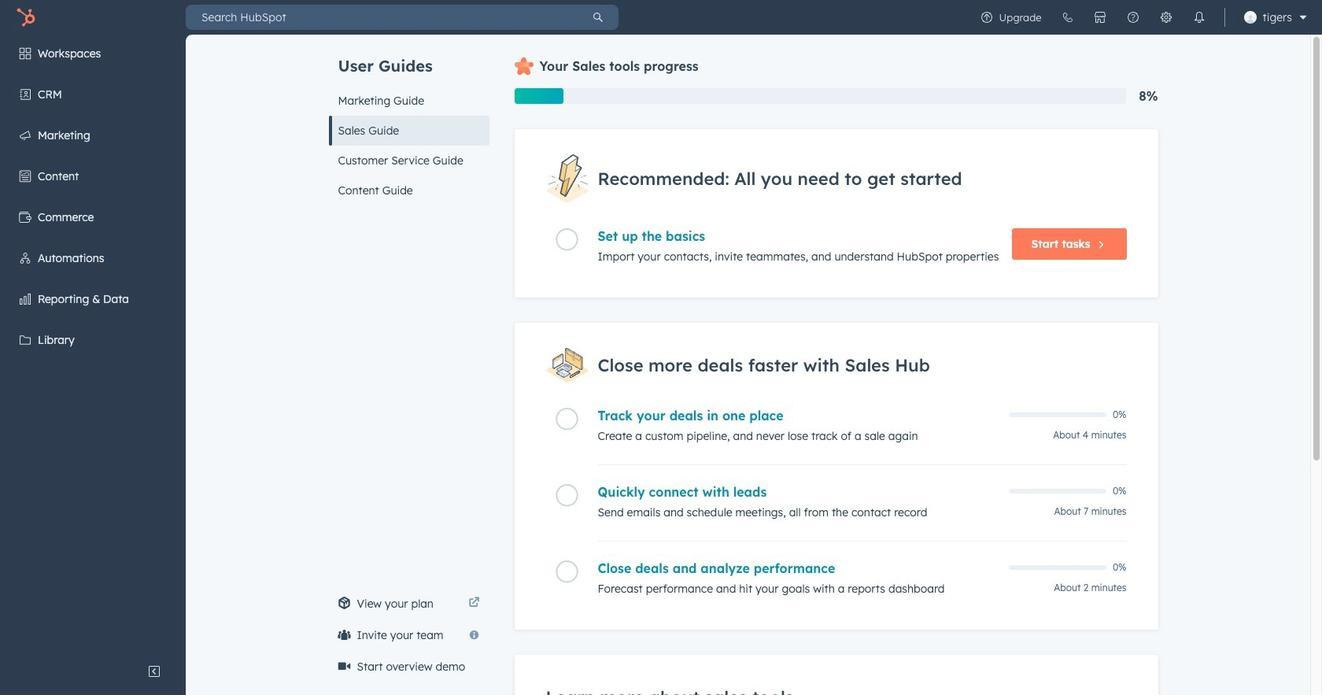 Task type: vqa. For each thing, say whether or not it's contained in the screenshot.
Search button on the top of page
no



Task type: locate. For each thing, give the bounding box(es) containing it.
link opens in a new window image
[[469, 598, 480, 609]]

menu
[[970, 0, 1313, 35], [0, 35, 186, 656]]

help image
[[1127, 11, 1140, 24]]

1 horizontal spatial menu
[[970, 0, 1313, 35]]

progress bar
[[515, 88, 564, 104]]



Task type: describe. For each thing, give the bounding box(es) containing it.
notifications image
[[1193, 11, 1206, 24]]

0 horizontal spatial menu
[[0, 35, 186, 656]]

user guides element
[[329, 35, 489, 205]]

link opens in a new window image
[[469, 594, 480, 613]]

howard n/a image
[[1244, 11, 1257, 24]]

settings image
[[1160, 11, 1173, 24]]

marketplaces image
[[1094, 11, 1107, 24]]

Search HubSpot search field
[[186, 5, 578, 30]]



